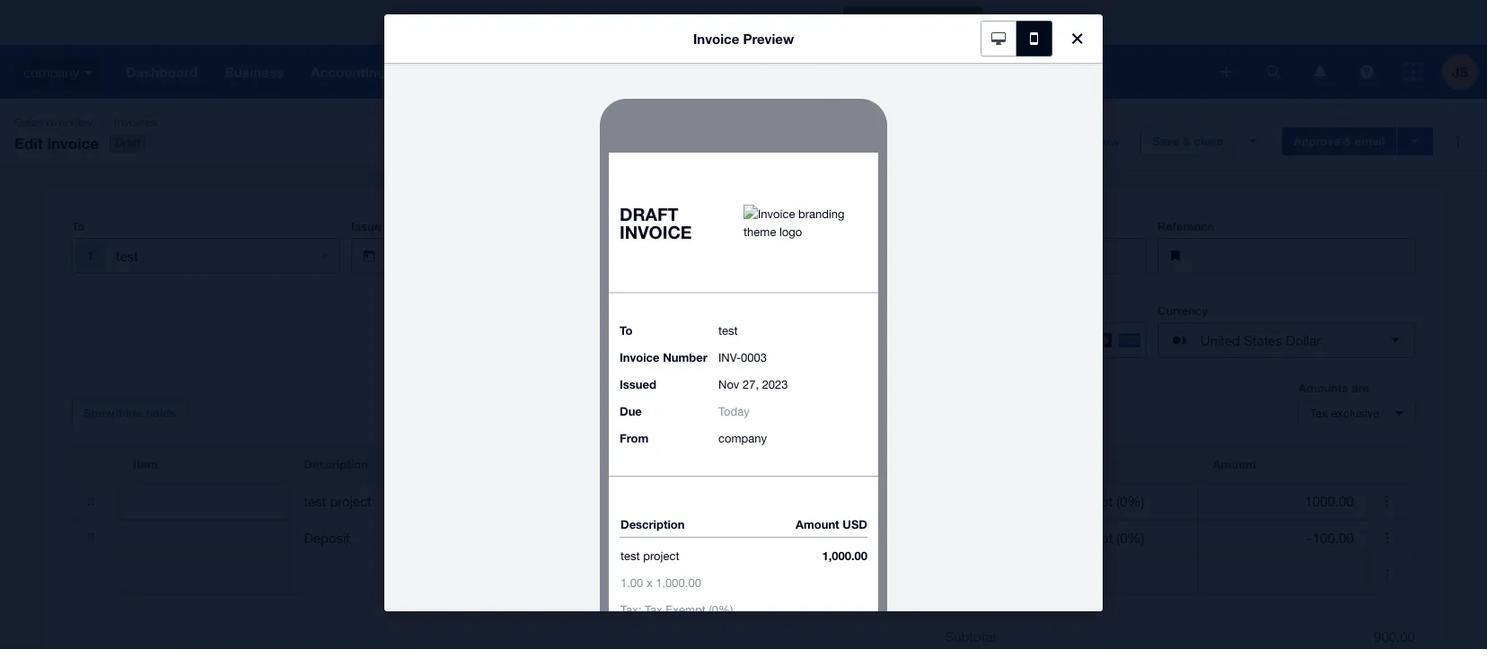 Task type: locate. For each thing, give the bounding box(es) containing it.
plan
[[910, 15, 934, 29]]

svg image
[[1405, 63, 1423, 81], [1315, 65, 1326, 79], [1361, 65, 1374, 79]]

1 & from the left
[[1183, 134, 1191, 148]]

0 horizontal spatial svg image
[[1315, 65, 1326, 79]]

your
[[644, 15, 667, 29]]

united
[[1201, 333, 1241, 348]]

sales overview link
[[7, 113, 100, 131]]

Amount field
[[1199, 485, 1369, 519], [1199, 522, 1369, 556], [1199, 558, 1369, 593]]

2 vertical spatial price field
[[687, 558, 857, 593]]

& right save
[[1183, 134, 1191, 148]]

1 price field from the top
[[687, 485, 857, 519]]

0 horizontal spatial date
[[384, 220, 409, 234]]

a
[[900, 15, 907, 29]]

amount field for deposit text box's price field
[[1199, 522, 1369, 556]]

js
[[1453, 64, 1469, 80]]

fields
[[146, 407, 176, 421]]

Price field
[[687, 485, 857, 519], [687, 522, 857, 556], [687, 558, 857, 593]]

preview button
[[1038, 127, 1130, 156]]

2 amount field from the top
[[1199, 522, 1369, 556]]

quantity field for deposit text box's price field
[[596, 522, 686, 556]]

close
[[1194, 134, 1224, 148]]

t
[[87, 249, 94, 263]]

invoice line item list element
[[72, 446, 1416, 594]]

svg image left js
[[1405, 63, 1423, 81]]

2 price field from the top
[[687, 522, 857, 556]]

in
[[631, 15, 641, 29]]

dialog
[[0, 0, 1488, 650]]

to
[[72, 220, 85, 234]]

are
[[1352, 381, 1370, 395]]

choose
[[854, 15, 897, 29]]

1 date from the left
[[384, 220, 409, 234]]

2 quantity field from the top
[[596, 522, 686, 556]]

2 vertical spatial quantity field
[[596, 558, 686, 593]]

online payments
[[889, 304, 982, 318]]

1 vertical spatial amount field
[[1199, 522, 1369, 556]]

buy
[[952, 15, 972, 29]]

1 horizontal spatial date
[[646, 220, 670, 234]]

js button
[[1443, 45, 1488, 99]]

date
[[384, 220, 409, 234], [646, 220, 670, 234]]

1 quantity field from the top
[[596, 485, 686, 519]]

& left email
[[1344, 134, 1352, 148]]

Due date text field
[[663, 239, 835, 273]]

company
[[23, 64, 79, 80]]

0 vertical spatial price field
[[687, 485, 857, 519]]

date for issue date
[[384, 220, 409, 234]]

1 vertical spatial price field
[[687, 522, 857, 556]]

svg image inside company popup button
[[84, 71, 93, 75]]

sales overview
[[14, 115, 92, 129]]

2 horizontal spatial svg image
[[1405, 63, 1423, 81]]

Quantity field
[[596, 485, 686, 519], [596, 522, 686, 556], [596, 558, 686, 593]]

2 & from the left
[[1344, 134, 1352, 148]]

includes
[[729, 15, 773, 29]]

invoices
[[114, 115, 157, 129]]

currency
[[1158, 304, 1209, 318]]

date right issue
[[384, 220, 409, 234]]

reference
[[1158, 220, 1215, 234]]

number
[[932, 220, 975, 234]]

0 vertical spatial quantity field
[[596, 485, 686, 519]]

svg image up email
[[1361, 65, 1374, 79]]

issue
[[351, 220, 381, 234]]

show/hide
[[84, 407, 143, 421]]

overview
[[46, 115, 92, 129]]

date right due
[[646, 220, 670, 234]]

1 horizontal spatial &
[[1344, 134, 1352, 148]]

draft
[[115, 136, 140, 150]]

tax exclusive button
[[1299, 399, 1416, 428]]

trial,
[[670, 15, 692, 29]]

2 date from the left
[[646, 220, 670, 234]]

issue date
[[351, 220, 409, 234]]

subtotal
[[945, 629, 996, 645]]

0 horizontal spatial &
[[1183, 134, 1191, 148]]

Issue date text field
[[395, 239, 566, 273]]

1 amount field from the top
[[1199, 485, 1369, 519]]

svg image
[[1267, 65, 1281, 79], [1222, 66, 1233, 77], [84, 71, 93, 75]]

2 vertical spatial amount field
[[1199, 558, 1369, 593]]

choose a plan to buy
[[854, 15, 972, 29]]

1 horizontal spatial svg image
[[1361, 65, 1374, 79]]

all
[[776, 15, 788, 29]]

svg image up approve
[[1315, 65, 1326, 79]]

1 horizontal spatial svg image
[[1222, 66, 1233, 77]]

due date
[[620, 220, 670, 234]]

&
[[1183, 134, 1191, 148], [1344, 134, 1352, 148]]

show/hide fields button
[[72, 399, 188, 428]]

Invoice number text field
[[932, 239, 1146, 273]]

dollar
[[1287, 333, 1322, 348]]

& for email
[[1344, 134, 1352, 148]]

0 horizontal spatial svg image
[[84, 71, 93, 75]]

0 vertical spatial amount field
[[1199, 485, 1369, 519]]

left
[[612, 15, 628, 29]]

due
[[620, 220, 643, 234]]

1 vertical spatial quantity field
[[596, 522, 686, 556]]



Task type: vqa. For each thing, say whether or not it's contained in the screenshot.
Due date date
yes



Task type: describe. For each thing, give the bounding box(es) containing it.
company button
[[0, 45, 113, 99]]

invoice number
[[889, 220, 975, 234]]

to
[[937, 15, 949, 29]]

Description text field
[[290, 558, 595, 593]]

edit
[[14, 134, 43, 152]]

description
[[304, 458, 368, 472]]

account
[[872, 458, 919, 472]]

amount field for price field associated with test project text field
[[1199, 485, 1369, 519]]

preview
[[1075, 134, 1120, 148]]

you have 24 days left in your trial, which includes all features
[[516, 15, 833, 29]]

date for due date
[[646, 220, 670, 234]]

tax
[[1311, 407, 1328, 421]]

save & close button
[[1141, 127, 1236, 156]]

amount
[[1213, 458, 1257, 472]]

states
[[1244, 333, 1283, 348]]

tax exclusive
[[1311, 407, 1380, 421]]

amounts are
[[1299, 381, 1370, 395]]

js banner
[[0, 0, 1488, 99]]

exclusive
[[1332, 407, 1380, 421]]

more date options image
[[842, 238, 878, 274]]

3 quantity field from the top
[[596, 558, 686, 593]]

item
[[133, 458, 158, 472]]

you
[[516, 15, 535, 29]]

invoice
[[889, 220, 929, 234]]

save
[[1153, 134, 1180, 148]]

& for close
[[1183, 134, 1191, 148]]

invoice number element
[[889, 238, 1147, 274]]

save & close
[[1153, 134, 1224, 148]]

approve & email
[[1294, 134, 1385, 148]]

3 amount field from the top
[[1199, 558, 1369, 593]]

online
[[889, 304, 925, 318]]

price field for test project text field
[[687, 485, 857, 519]]

have
[[538, 15, 563, 29]]

price field for deposit text box
[[687, 522, 857, 556]]

sales
[[14, 115, 43, 129]]

edit invoice
[[14, 134, 99, 152]]

approve
[[1294, 134, 1341, 148]]

900.00
[[1375, 629, 1416, 645]]

quantity field for price field associated with test project text field
[[596, 485, 686, 519]]

email
[[1355, 134, 1385, 148]]

Description text field
[[290, 485, 595, 519]]

show/hide fields
[[84, 407, 176, 421]]

which
[[695, 15, 726, 29]]

Reference text field
[[1201, 239, 1415, 273]]

features
[[791, 15, 833, 29]]

test
[[116, 248, 138, 264]]

invoice
[[47, 134, 99, 152]]

united states dollar
[[1201, 333, 1322, 348]]

24
[[567, 15, 580, 29]]

qty.
[[610, 458, 632, 472]]

amounts
[[1299, 381, 1349, 395]]

2 horizontal spatial svg image
[[1267, 65, 1281, 79]]

payments
[[928, 304, 982, 318]]

invoices link
[[107, 113, 182, 131]]

Description text field
[[290, 522, 595, 556]]

days
[[583, 15, 609, 29]]

approve & email button
[[1283, 127, 1397, 156]]

united states dollar button
[[1158, 323, 1416, 359]]

more date options image
[[574, 238, 609, 274]]

3 price field from the top
[[687, 558, 857, 593]]



